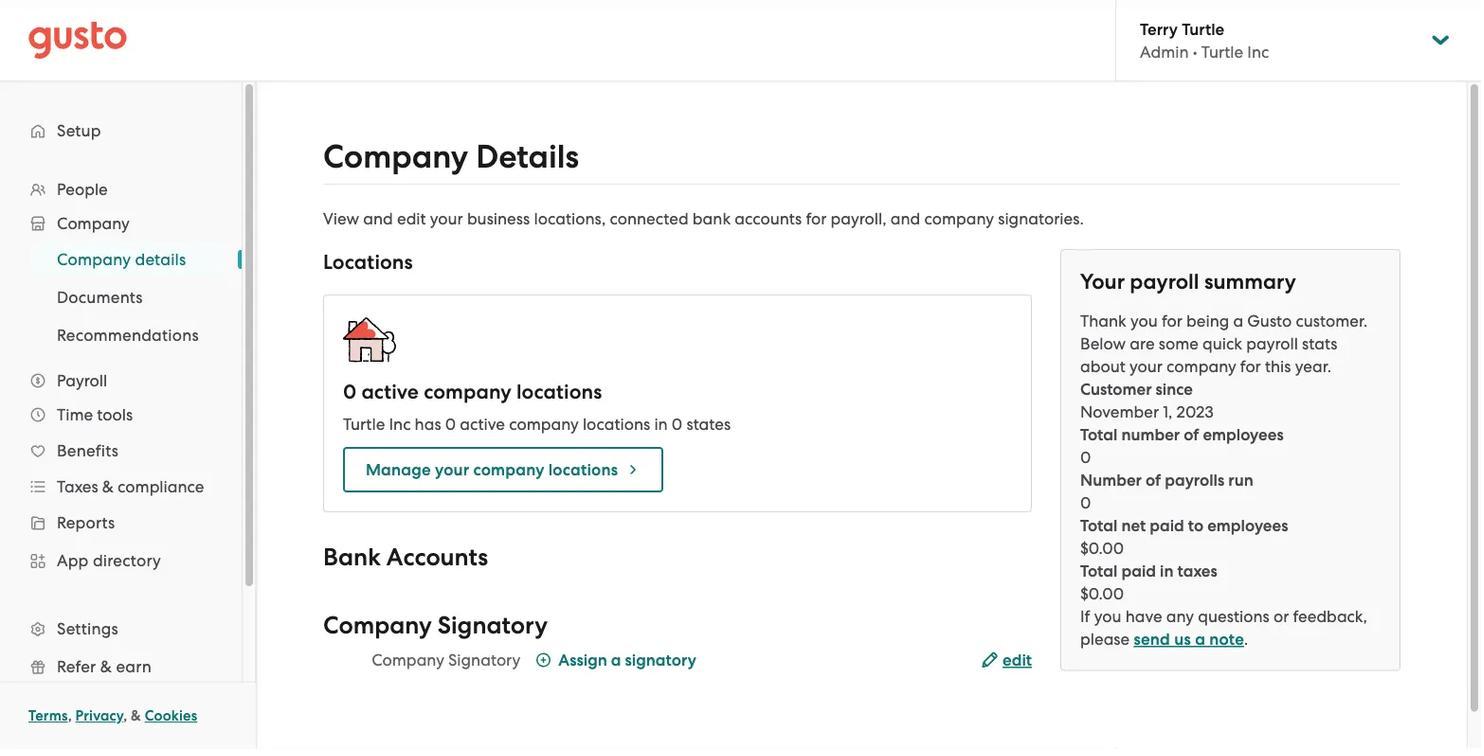 Task type: locate. For each thing, give the bounding box(es) containing it.
turtle right • at the right top of page
[[1202, 42, 1244, 61]]

locations
[[517, 381, 602, 404], [583, 415, 650, 434], [549, 460, 618, 480]]

taxes & compliance
[[57, 478, 204, 497]]

and right "payroll,"
[[891, 209, 921, 228]]

and right view
[[363, 209, 393, 228]]

2 vertical spatial locations
[[549, 460, 618, 480]]

employees down the run
[[1208, 516, 1288, 535]]

in
[[654, 415, 668, 434], [1160, 562, 1174, 581]]

or
[[1274, 608, 1289, 626]]

signatory
[[438, 612, 548, 641], [448, 651, 521, 670]]

a right us
[[1195, 630, 1206, 650]]

home image
[[28, 21, 127, 59]]

turtle up • at the right top of page
[[1182, 19, 1225, 39]]

refer & earn link
[[19, 650, 223, 684]]

0
[[343, 381, 357, 404], [445, 415, 456, 434], [672, 415, 683, 434], [1080, 448, 1091, 467], [1080, 494, 1091, 513]]

about
[[1080, 357, 1126, 376]]

your down the has
[[435, 460, 469, 480]]

& for compliance
[[102, 478, 114, 497]]

0 vertical spatial signatory
[[438, 612, 548, 641]]

payroll button
[[19, 364, 223, 398]]

& left cookies button
[[131, 708, 141, 725]]

1 vertical spatial $0.00
[[1080, 585, 1124, 604]]

1 vertical spatial paid
[[1122, 562, 1156, 581]]

0 vertical spatial for
[[806, 209, 827, 228]]

company inside thank you for being a gusto customer. below are some quick payroll stats about your company for this year. customer since november 1, 2023 total number of employees 0 number of payrolls run 0 total net paid to employees $0.00 total paid in taxes $0.00
[[1167, 357, 1237, 376]]

1 vertical spatial &
[[100, 658, 112, 677]]

turtle up the manage
[[343, 415, 385, 434]]

inc right • at the right top of page
[[1248, 42, 1269, 61]]

0 vertical spatial inc
[[1248, 42, 1269, 61]]

payroll down the gusto
[[1247, 335, 1298, 354]]

list
[[0, 172, 242, 750], [0, 241, 242, 354], [1080, 378, 1381, 606]]

bank accounts
[[323, 544, 488, 572]]

1 vertical spatial in
[[1160, 562, 1174, 581]]

0 vertical spatial company signatory
[[323, 612, 548, 641]]

states
[[687, 415, 731, 434]]

setup
[[57, 121, 101, 140]]

cookies
[[145, 708, 197, 725]]

recommendations link
[[34, 318, 223, 353]]

assign a signatory button
[[536, 649, 696, 674]]

company down the turtle inc has 0 active company locations in 0 states
[[473, 460, 545, 480]]

active down 0 active company locations at the bottom left
[[460, 415, 505, 434]]

you inside if you have any questions or feedback, please
[[1094, 608, 1122, 626]]

a
[[1233, 312, 1244, 331], [1195, 630, 1206, 650], [611, 651, 621, 670]]

2 total from the top
[[1080, 516, 1118, 535]]

turtle
[[1182, 19, 1225, 39], [1202, 42, 1244, 61], [343, 415, 385, 434]]

your left business
[[430, 209, 463, 228]]

0 horizontal spatial inc
[[389, 415, 411, 434]]

0 vertical spatial you
[[1131, 312, 1158, 331]]

locations up the turtle inc has 0 active company locations in 0 states
[[517, 381, 602, 404]]

inc inside terry turtle admin • turtle inc
[[1248, 42, 1269, 61]]

edit inside "button"
[[1003, 651, 1032, 671]]

inc
[[1248, 42, 1269, 61], [389, 415, 411, 434]]

1 vertical spatial you
[[1094, 608, 1122, 626]]

business
[[467, 209, 530, 228]]

1 horizontal spatial in
[[1160, 562, 1174, 581]]

inc left the has
[[389, 415, 411, 434]]

1 vertical spatial your
[[1130, 357, 1163, 376]]

for left "payroll,"
[[806, 209, 827, 228]]

1 horizontal spatial payroll
[[1247, 335, 1298, 354]]

your
[[430, 209, 463, 228], [1130, 357, 1163, 376], [435, 460, 469, 480]]

& inside dropdown button
[[102, 478, 114, 497]]

2 vertical spatial a
[[611, 651, 621, 670]]

list containing company details
[[0, 241, 242, 354]]

payroll up being
[[1130, 269, 1200, 294]]

0 horizontal spatial active
[[361, 381, 419, 404]]

a inside button
[[611, 651, 621, 670]]

0 horizontal spatial ,
[[68, 708, 72, 725]]

a up quick
[[1233, 312, 1244, 331]]

manage your company locations
[[366, 460, 618, 480]]

active up the has
[[361, 381, 419, 404]]

directory
[[93, 552, 161, 571]]

terry
[[1140, 19, 1178, 39]]

0 vertical spatial &
[[102, 478, 114, 497]]

0 vertical spatial total
[[1080, 425, 1118, 445]]

you for if you have any questions or feedback, please
[[1094, 608, 1122, 626]]

net
[[1122, 516, 1146, 535]]

1 vertical spatial of
[[1146, 471, 1161, 490]]

terms , privacy , & cookies
[[28, 708, 197, 725]]

number
[[1080, 471, 1142, 490]]

1 total from the top
[[1080, 425, 1118, 445]]

and
[[363, 209, 393, 228], [891, 209, 921, 228]]

you right if
[[1094, 608, 1122, 626]]

details
[[135, 250, 186, 269]]

1 horizontal spatial inc
[[1248, 42, 1269, 61]]

2 horizontal spatial a
[[1233, 312, 1244, 331]]

customer.
[[1296, 312, 1368, 331]]

total
[[1080, 425, 1118, 445], [1080, 516, 1118, 535], [1080, 562, 1118, 581]]

& for earn
[[100, 658, 112, 677]]

of down 2023
[[1184, 425, 1199, 445]]

company down quick
[[1167, 357, 1237, 376]]

of left payrolls
[[1146, 471, 1161, 490]]

.
[[1244, 630, 1249, 649]]

1 horizontal spatial a
[[1195, 630, 1206, 650]]

paid down net
[[1122, 562, 1156, 581]]

locations down the turtle inc has 0 active company locations in 0 states
[[549, 460, 618, 480]]

app directory
[[57, 552, 161, 571]]

0 horizontal spatial edit
[[397, 209, 426, 228]]

active
[[361, 381, 419, 404], [460, 415, 505, 434]]

you up 'are' on the right top
[[1131, 312, 1158, 331]]

total down november
[[1080, 425, 1118, 445]]

total left net
[[1080, 516, 1118, 535]]

0 horizontal spatial and
[[363, 209, 393, 228]]

0 horizontal spatial a
[[611, 651, 621, 670]]

taxes
[[57, 478, 98, 497]]

0 active company locations
[[343, 381, 602, 404]]

your payroll summary
[[1080, 269, 1296, 294]]

0 vertical spatial $0.00
[[1080, 539, 1124, 558]]

0 horizontal spatial you
[[1094, 608, 1122, 626]]

company signatory
[[323, 612, 548, 641], [372, 651, 521, 670]]

•
[[1193, 42, 1198, 61]]

1 vertical spatial inc
[[389, 415, 411, 434]]

your inside thank you for being a gusto customer. below are some quick payroll stats about your company for this year. customer since november 1, 2023 total number of employees 0 number of payrolls run 0 total net paid to employees $0.00 total paid in taxes $0.00
[[1130, 357, 1163, 376]]

a right assign
[[611, 651, 621, 670]]

gusto navigation element
[[0, 82, 242, 750]]

admin
[[1140, 42, 1189, 61]]

1 vertical spatial active
[[460, 415, 505, 434]]

&
[[102, 478, 114, 497], [100, 658, 112, 677], [131, 708, 141, 725]]

, left privacy
[[68, 708, 72, 725]]

recommendations
[[57, 326, 199, 345]]

1 horizontal spatial and
[[891, 209, 921, 228]]

in left states
[[654, 415, 668, 434]]

& right taxes on the left
[[102, 478, 114, 497]]

number
[[1122, 425, 1180, 445]]

1 horizontal spatial ,
[[123, 708, 127, 725]]

for left this on the right
[[1241, 357, 1261, 376]]

assign
[[559, 651, 607, 670]]

your down 'are' on the right top
[[1130, 357, 1163, 376]]

manage
[[366, 460, 431, 480]]

for
[[806, 209, 827, 228], [1162, 312, 1183, 331], [1241, 357, 1261, 376]]

signatory up module__icon___slcit
[[438, 612, 548, 641]]

0 vertical spatial locations
[[517, 381, 602, 404]]

0 vertical spatial in
[[654, 415, 668, 434]]

2 vertical spatial total
[[1080, 562, 1118, 581]]

2023
[[1177, 403, 1214, 422]]

employees up the run
[[1203, 425, 1284, 445]]

compliance
[[118, 478, 204, 497]]

1 vertical spatial edit
[[1003, 651, 1032, 671]]

locations,
[[534, 209, 606, 228]]

app
[[57, 552, 89, 571]]

1 vertical spatial a
[[1195, 630, 1206, 650]]

locations left states
[[583, 415, 650, 434]]

1 vertical spatial total
[[1080, 516, 1118, 535]]

you for thank you for being a gusto customer. below are some quick payroll stats about your company for this year. customer since november 1, 2023 total number of employees 0 number of payrolls run 0 total net paid to employees $0.00 total paid in taxes $0.00
[[1131, 312, 1158, 331]]

$0.00 up if
[[1080, 585, 1124, 604]]

1 horizontal spatial active
[[460, 415, 505, 434]]

employees
[[1203, 425, 1284, 445], [1208, 516, 1288, 535]]

0 vertical spatial edit
[[397, 209, 426, 228]]

earn
[[116, 658, 152, 677]]

1 vertical spatial signatory
[[448, 651, 521, 670]]

1 and from the left
[[363, 209, 393, 228]]

signatory left module__icon___slcit
[[448, 651, 521, 670]]

in inside thank you for being a gusto customer. below are some quick payroll stats about your company for this year. customer since november 1, 2023 total number of employees 0 number of payrolls run 0 total net paid to employees $0.00 total paid in taxes $0.00
[[1160, 562, 1174, 581]]

a inside thank you for being a gusto customer. below are some quick payroll stats about your company for this year. customer since november 1, 2023 total number of employees 0 number of payrolls run 0 total net paid to employees $0.00 total paid in taxes $0.00
[[1233, 312, 1244, 331]]

you inside thank you for being a gusto customer. below are some quick payroll stats about your company for this year. customer since november 1, 2023 total number of employees 0 number of payrolls run 0 total net paid to employees $0.00 total paid in taxes $0.00
[[1131, 312, 1158, 331]]

app directory link
[[19, 544, 223, 578]]

& left earn
[[100, 658, 112, 677]]

list containing people
[[0, 172, 242, 750]]

1 vertical spatial company signatory
[[372, 651, 521, 670]]

list containing customer since
[[1080, 378, 1381, 606]]

in left taxes
[[1160, 562, 1174, 581]]

$0.00 down net
[[1080, 539, 1124, 558]]

0 vertical spatial a
[[1233, 312, 1244, 331]]

1 , from the left
[[68, 708, 72, 725]]

1 horizontal spatial you
[[1131, 312, 1158, 331]]

taxes & compliance button
[[19, 470, 223, 504]]

0 horizontal spatial in
[[654, 415, 668, 434]]

reports
[[57, 514, 115, 533]]

for up some
[[1162, 312, 1183, 331]]

2 vertical spatial for
[[1241, 357, 1261, 376]]

, left cookies
[[123, 708, 127, 725]]

0 vertical spatial turtle
[[1182, 19, 1225, 39]]

questions
[[1198, 608, 1270, 626]]

manage your company locations link
[[343, 447, 664, 493]]

1 horizontal spatial of
[[1184, 425, 1199, 445]]

2 and from the left
[[891, 209, 921, 228]]

0 horizontal spatial payroll
[[1130, 269, 1200, 294]]

1 vertical spatial for
[[1162, 312, 1183, 331]]

company
[[323, 138, 468, 176], [57, 214, 130, 233], [57, 250, 131, 269], [323, 612, 432, 641], [372, 651, 444, 670]]

1 vertical spatial payroll
[[1247, 335, 1298, 354]]

total up if
[[1080, 562, 1118, 581]]

stats
[[1302, 335, 1338, 354]]

2 vertical spatial your
[[435, 460, 469, 480]]

1 vertical spatial turtle
[[1202, 42, 1244, 61]]

1 horizontal spatial edit
[[1003, 651, 1032, 671]]

privacy link
[[75, 708, 123, 725]]

reports link
[[19, 506, 223, 540]]

paid left to
[[1150, 516, 1185, 535]]



Task type: describe. For each thing, give the bounding box(es) containing it.
signatory
[[625, 651, 696, 670]]

time tools
[[57, 406, 133, 425]]

2 , from the left
[[123, 708, 127, 725]]

feedback,
[[1293, 608, 1368, 626]]

benefits
[[57, 442, 119, 461]]

to
[[1188, 516, 1204, 535]]

terms
[[28, 708, 68, 725]]

company details
[[57, 250, 186, 269]]

locations
[[323, 251, 413, 274]]

being
[[1187, 312, 1230, 331]]

customer
[[1080, 380, 1152, 399]]

send us a note .
[[1134, 630, 1249, 650]]

run
[[1229, 471, 1254, 490]]

0 vertical spatial paid
[[1150, 516, 1185, 535]]

1 horizontal spatial for
[[1162, 312, 1183, 331]]

company up manage your company locations link
[[509, 415, 579, 434]]

2 $0.00 from the top
[[1080, 585, 1124, 604]]

0 vertical spatial payroll
[[1130, 269, 1200, 294]]

2 vertical spatial &
[[131, 708, 141, 725]]

0 vertical spatial of
[[1184, 425, 1199, 445]]

company left signatories.
[[925, 209, 994, 228]]

locations for manage your company locations
[[549, 460, 618, 480]]

bank
[[323, 544, 381, 572]]

has
[[415, 415, 441, 434]]

2 horizontal spatial for
[[1241, 357, 1261, 376]]

company details link
[[34, 243, 223, 277]]

this
[[1265, 357, 1291, 376]]

refer & earn
[[57, 658, 152, 677]]

documents link
[[34, 281, 223, 315]]

0 vertical spatial employees
[[1203, 425, 1284, 445]]

if you have any questions or feedback, please
[[1080, 608, 1368, 649]]

us
[[1175, 630, 1191, 650]]

view
[[323, 209, 359, 228]]

below
[[1080, 335, 1126, 354]]

company details
[[323, 138, 579, 176]]

assign a signatory
[[559, 651, 696, 670]]

terms link
[[28, 708, 68, 725]]

thank
[[1080, 312, 1127, 331]]

some
[[1159, 335, 1199, 354]]

november
[[1080, 403, 1159, 422]]

are
[[1130, 335, 1155, 354]]

company button
[[19, 207, 223, 241]]

0 horizontal spatial for
[[806, 209, 827, 228]]

your
[[1080, 269, 1125, 294]]

0 vertical spatial active
[[361, 381, 419, 404]]

edit button
[[982, 650, 1032, 672]]

1 vertical spatial locations
[[583, 415, 650, 434]]

if
[[1080, 608, 1090, 626]]

have
[[1126, 608, 1163, 626]]

company inside company dropdown button
[[57, 214, 130, 233]]

gusto
[[1248, 312, 1292, 331]]

refer
[[57, 658, 96, 677]]

thank you for being a gusto customer. below are some quick payroll stats about your company for this year. customer since november 1, 2023 total number of employees 0 number of payrolls run 0 total net paid to employees $0.00 total paid in taxes $0.00
[[1080, 312, 1368, 604]]

2 vertical spatial turtle
[[343, 415, 385, 434]]

time
[[57, 406, 93, 425]]

send us a note link
[[1134, 630, 1244, 650]]

3 total from the top
[[1080, 562, 1118, 581]]

connected
[[610, 209, 689, 228]]

accounts
[[735, 209, 802, 228]]

signatories.
[[998, 209, 1084, 228]]

setup link
[[19, 114, 223, 148]]

bank
[[693, 209, 731, 228]]

settings link
[[19, 612, 223, 646]]

company up the has
[[424, 381, 512, 404]]

tools
[[97, 406, 133, 425]]

settings
[[57, 620, 118, 639]]

payroll
[[57, 372, 107, 390]]

payroll inside thank you for being a gusto customer. below are some quick payroll stats about your company for this year. customer since november 1, 2023 total number of employees 0 number of payrolls run 0 total net paid to employees $0.00 total paid in taxes $0.00
[[1247, 335, 1298, 354]]

any
[[1167, 608, 1194, 626]]

terry turtle admin • turtle inc
[[1140, 19, 1269, 61]]

0 vertical spatial your
[[430, 209, 463, 228]]

summary
[[1205, 269, 1296, 294]]

1 $0.00 from the top
[[1080, 539, 1124, 558]]

company inside company details link
[[57, 250, 131, 269]]

cookies button
[[145, 705, 197, 728]]

0 horizontal spatial of
[[1146, 471, 1161, 490]]

benefits link
[[19, 434, 223, 468]]

details
[[476, 138, 579, 176]]

accounts
[[387, 544, 488, 572]]

privacy
[[75, 708, 123, 725]]

please
[[1080, 630, 1130, 649]]

1 vertical spatial employees
[[1208, 516, 1288, 535]]

people
[[57, 180, 108, 199]]

locations for 0 active company locations
[[517, 381, 602, 404]]

turtle inc has 0 active company locations in 0 states
[[343, 415, 731, 434]]

module__icon___slcit image
[[536, 653, 551, 668]]

year.
[[1295, 357, 1332, 376]]

time tools button
[[19, 398, 223, 432]]

send
[[1134, 630, 1171, 650]]

taxes
[[1178, 562, 1218, 581]]

1,
[[1163, 403, 1173, 422]]

documents
[[57, 288, 143, 307]]

payrolls
[[1165, 471, 1225, 490]]

since
[[1156, 380, 1193, 399]]

people button
[[19, 172, 223, 207]]

payroll,
[[831, 209, 887, 228]]

view and edit your business locations, connected bank accounts for payroll, and company signatories.
[[323, 209, 1084, 228]]



Task type: vqa. For each thing, say whether or not it's contained in the screenshot.
locations
yes



